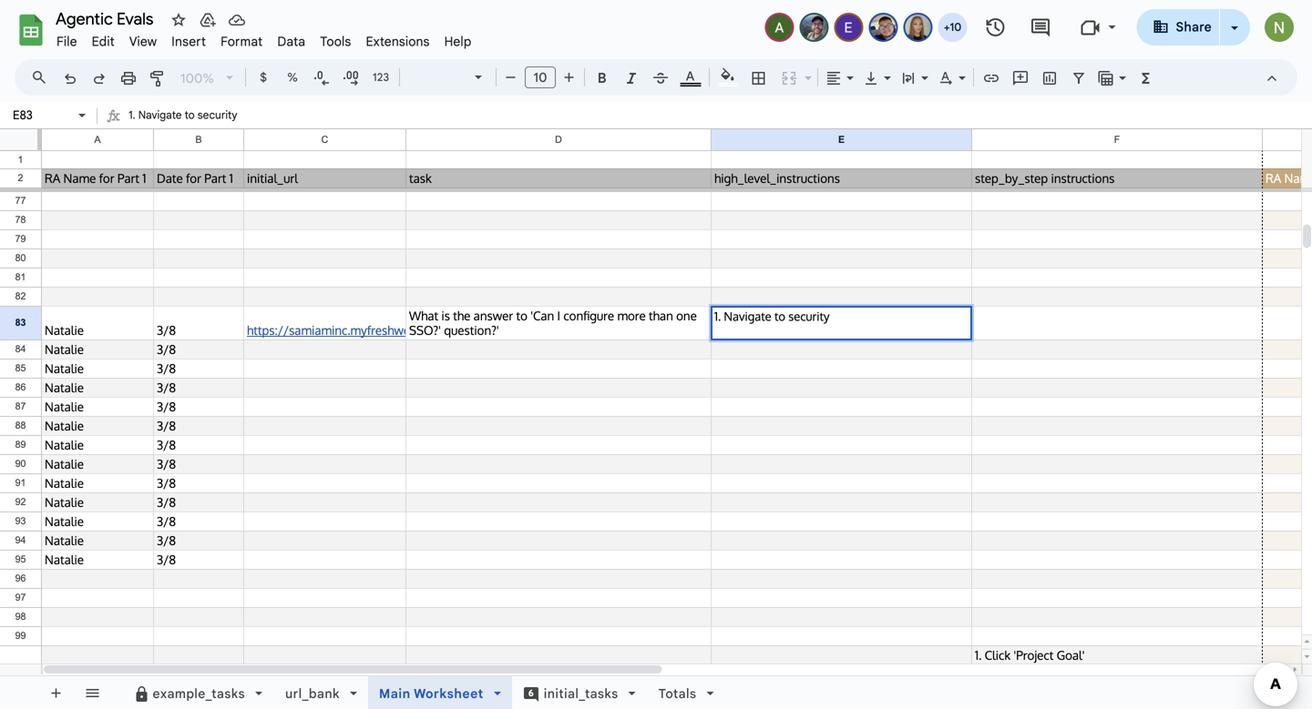 Task type: vqa. For each thing, say whether or not it's contained in the screenshot.
2nd TOOLBAR from the right
yes



Task type: locate. For each thing, give the bounding box(es) containing it.
1 vertical spatial 1. navigate to security
[[715, 309, 830, 324]]

data menu item
[[270, 31, 313, 52]]

insert menu item
[[164, 31, 213, 52]]

eesa khan image
[[836, 15, 862, 40]]

Font size field
[[525, 67, 563, 89]]

share button
[[1137, 9, 1220, 46]]

toolbar containing example_tasks
[[116, 677, 741, 710]]

insert
[[172, 34, 206, 50]]

to
[[185, 108, 195, 122], [775, 309, 786, 324]]

to for the 1. navigate to security field
[[185, 108, 195, 122]]

1 horizontal spatial to
[[775, 309, 786, 324]]

1. for the e83 field
[[715, 309, 721, 324]]

0 horizontal spatial 1.
[[129, 108, 135, 122]]

0 vertical spatial navigate
[[138, 108, 182, 122]]

main worksheet button
[[368, 677, 512, 710]]

view
[[129, 34, 157, 50]]

1. navigate to security for the e83 field
[[715, 309, 830, 324]]

quick sharing actions image
[[1231, 26, 1239, 55]]

application
[[0, 0, 1312, 710]]

% button
[[279, 64, 306, 91]]

data
[[277, 34, 306, 50]]

security for the e83 field
[[789, 309, 830, 324]]

$
[[260, 70, 267, 85]]

security
[[198, 108, 238, 122], [789, 309, 830, 324]]

0 vertical spatial to
[[185, 108, 195, 122]]

None text field
[[7, 107, 75, 124]]

0 vertical spatial 1.
[[129, 108, 135, 122]]

1 horizontal spatial security
[[789, 309, 830, 324]]

1 toolbar from the left
[[37, 677, 114, 710]]

+10
[[944, 21, 962, 34]]

menu bar containing file
[[49, 24, 479, 54]]

1 horizontal spatial toolbar
[[116, 677, 741, 710]]

0 vertical spatial 1. navigate to security
[[129, 108, 238, 122]]

1 vertical spatial 1.
[[715, 309, 721, 324]]

123 button
[[366, 64, 396, 91]]

example_tasks button
[[122, 677, 274, 710]]

totals
[[659, 686, 697, 702]]

2 toolbar from the left
[[116, 677, 741, 710]]

functions image
[[1136, 65, 1157, 90]]

1 horizontal spatial 1.
[[715, 309, 721, 324]]

0 horizontal spatial to
[[185, 108, 195, 122]]

0 vertical spatial security
[[198, 108, 238, 122]]

1 horizontal spatial 1. navigate to security
[[715, 309, 830, 324]]

Font size text field
[[526, 67, 555, 88]]

none text field inside 'name box (⌘ + j)' element
[[7, 107, 75, 124]]

Zoom field
[[173, 65, 242, 92]]

1 vertical spatial navigate
[[724, 309, 772, 324]]

security inside field
[[198, 108, 238, 122]]

totals button
[[647, 677, 726, 710]]

katherine seehafer image
[[905, 15, 931, 40]]

Menus field
[[23, 65, 63, 90]]

all sheets image
[[77, 679, 107, 708]]

1. navigate to security inside field
[[129, 108, 238, 122]]

navigate
[[138, 108, 182, 122], [724, 309, 772, 324]]

0 horizontal spatial toolbar
[[37, 677, 114, 710]]

navigate for the 1. navigate to security field
[[138, 108, 182, 122]]

example_tasks
[[153, 686, 245, 702]]

toolbar
[[37, 677, 114, 710], [116, 677, 741, 710]]

menu bar inside menu bar banner
[[49, 24, 479, 54]]

navigate inside field
[[138, 108, 182, 122]]

to inside field
[[185, 108, 195, 122]]

1. inside field
[[129, 108, 135, 122]]

1 vertical spatial security
[[789, 309, 830, 324]]

ben chafik image
[[871, 15, 896, 40]]

1 vertical spatial to
[[775, 309, 786, 324]]

%
[[287, 70, 298, 85]]

menu bar
[[49, 24, 479, 54]]

help
[[444, 34, 472, 50]]

1. navigate to security
[[129, 108, 238, 122], [715, 309, 830, 324]]

0 horizontal spatial navigate
[[138, 108, 182, 122]]

menu bar banner
[[0, 0, 1312, 710]]

0 horizontal spatial 1. navigate to security
[[129, 108, 238, 122]]

0 horizontal spatial security
[[198, 108, 238, 122]]

1.
[[129, 108, 135, 122], [715, 309, 721, 324]]

1 horizontal spatial navigate
[[724, 309, 772, 324]]

share
[[1176, 19, 1212, 35]]

worksheet
[[414, 686, 484, 702]]

6
[[528, 688, 534, 700]]

initial_tasks
[[544, 686, 618, 702]]

tools
[[320, 34, 351, 50]]



Task type: describe. For each thing, give the bounding box(es) containing it.
main
[[379, 686, 411, 702]]

1. navigate to security for the 1. navigate to security field
[[129, 108, 238, 122]]

name box (⌘ + j) element
[[5, 105, 91, 127]]

application containing share
[[0, 0, 1312, 710]]

Star checkbox
[[131, 0, 207, 67]]

+10 button
[[936, 11, 969, 44]]

borders image
[[749, 65, 770, 90]]

edit menu item
[[84, 31, 122, 52]]

1. Navigate to security field
[[129, 105, 1312, 129]]

Rename text field
[[49, 7, 164, 29]]

vertical align image
[[861, 65, 882, 90]]

url_bank button
[[273, 677, 369, 710]]

format
[[221, 34, 263, 50]]

1. for the 1. navigate to security field
[[129, 108, 135, 122]]

extensions
[[366, 34, 430, 50]]

edit
[[92, 34, 115, 50]]

file
[[57, 34, 77, 50]]

main toolbar
[[54, 64, 1162, 94]]

horizontal align image
[[824, 65, 845, 90]]

url_bank
[[285, 686, 340, 702]]

view menu item
[[122, 31, 164, 52]]

tools menu item
[[313, 31, 359, 52]]

text rotation image
[[936, 65, 957, 90]]

security for the 1. navigate to security field
[[198, 108, 238, 122]]

to for the e83 field
[[775, 309, 786, 324]]

help menu item
[[437, 31, 479, 52]]

file menu item
[[49, 31, 84, 52]]

text wrapping image
[[899, 65, 920, 90]]

main worksheet
[[379, 686, 484, 702]]

Zoom text field
[[176, 66, 220, 91]]

123
[[373, 71, 389, 84]]

navigate for the e83 field
[[724, 309, 772, 324]]

angela cha image
[[767, 15, 792, 40]]

E83 field
[[715, 309, 969, 324]]

fill color image
[[718, 65, 739, 87]]

text color image
[[680, 65, 701, 87]]

cj baylor image
[[802, 15, 827, 40]]

$ button
[[250, 64, 277, 91]]

extensions menu item
[[359, 31, 437, 52]]

format menu item
[[213, 31, 270, 52]]



